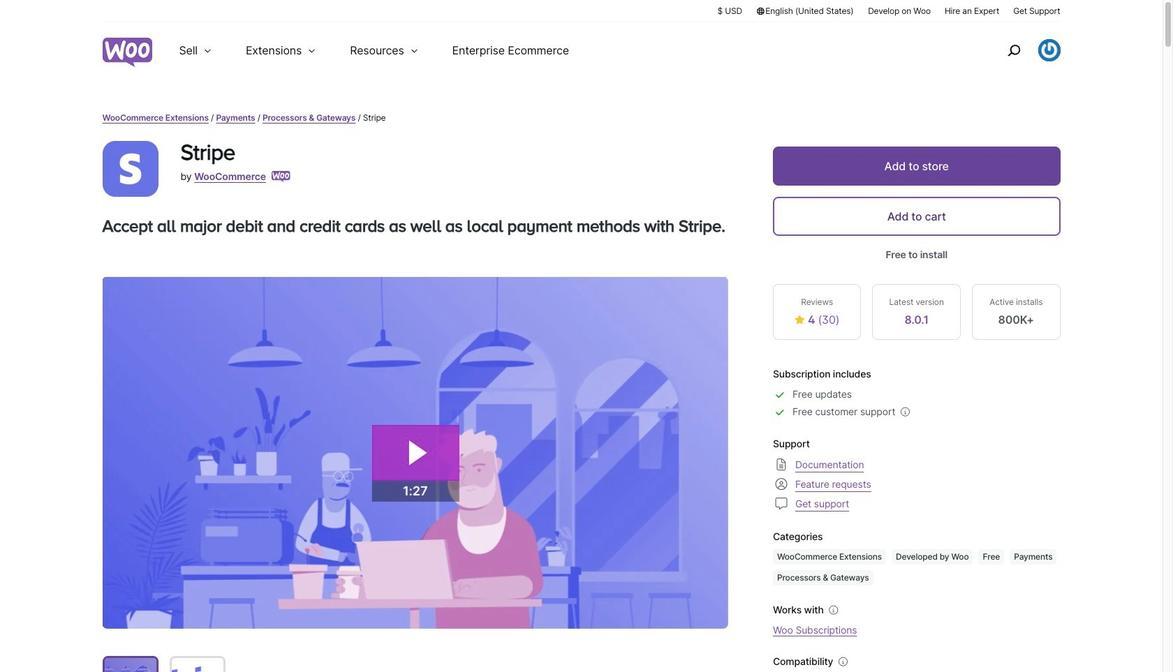 Task type: vqa. For each thing, say whether or not it's contained in the screenshot.
Search icon
yes



Task type: locate. For each thing, give the bounding box(es) containing it.
product icon image
[[102, 141, 158, 197]]

search image
[[1003, 39, 1025, 61]]

open account menu image
[[1038, 39, 1060, 61]]

message image
[[773, 496, 790, 512]]

circle info image
[[827, 603, 841, 617], [836, 655, 850, 669]]



Task type: describe. For each thing, give the bounding box(es) containing it.
file lines image
[[773, 456, 790, 473]]

service navigation menu element
[[977, 28, 1060, 73]]

developed by woocommerce image
[[272, 171, 290, 182]]

circle user image
[[773, 476, 790, 493]]

breadcrumb element
[[102, 112, 1060, 124]]

product video thumbnail image
[[104, 659, 156, 673]]

0 vertical spatial circle info image
[[827, 603, 841, 617]]

1 vertical spatial circle info image
[[836, 655, 850, 669]]



